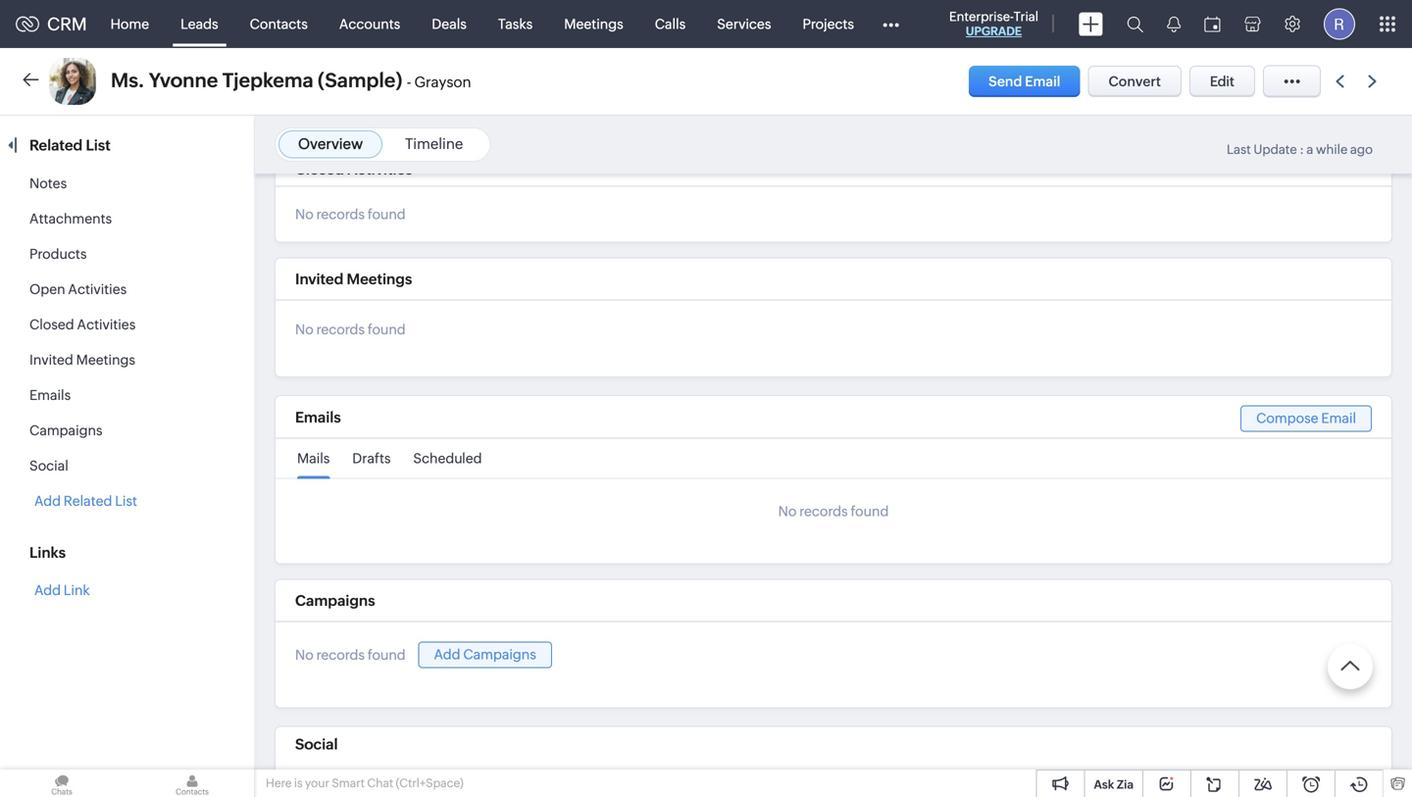 Task type: vqa. For each thing, say whether or not it's contained in the screenshot.
Notes link
yes



Task type: locate. For each thing, give the bounding box(es) containing it.
email for compose email
[[1322, 411, 1357, 426]]

0 vertical spatial closed
[[295, 161, 344, 178]]

grayson
[[415, 74, 472, 91]]

emails up mails
[[295, 409, 341, 426]]

update
[[1254, 142, 1298, 157]]

related down social link
[[64, 494, 112, 509]]

email
[[1025, 74, 1061, 89], [1322, 411, 1357, 426]]

search image
[[1127, 16, 1144, 32]]

related up notes link
[[29, 137, 83, 154]]

closed down open
[[29, 317, 74, 333]]

closed
[[295, 161, 344, 178], [29, 317, 74, 333]]

email inside button
[[1025, 74, 1061, 89]]

activities
[[348, 161, 413, 178], [68, 282, 127, 297], [77, 317, 136, 333]]

no records found
[[295, 206, 406, 222], [295, 322, 406, 338], [779, 504, 889, 519], [295, 648, 406, 663]]

products link
[[29, 246, 87, 262]]

attachments link
[[29, 211, 112, 227]]

records
[[316, 206, 365, 222], [316, 322, 365, 338], [800, 504, 848, 519], [316, 648, 365, 663]]

0 horizontal spatial invited meetings
[[29, 352, 135, 368]]

convert
[[1109, 74, 1162, 89]]

trial
[[1014, 9, 1039, 24]]

timeline
[[405, 135, 463, 153]]

products
[[29, 246, 87, 262]]

invited meetings
[[295, 271, 412, 288], [29, 352, 135, 368]]

tasks
[[498, 16, 533, 32]]

meetings link
[[549, 0, 639, 48]]

no
[[295, 206, 314, 222], [295, 322, 314, 338], [779, 504, 797, 519], [295, 648, 314, 663]]

add inside the add campaigns 'link'
[[434, 647, 461, 663]]

previous record image
[[1336, 75, 1345, 88]]

a
[[1307, 142, 1314, 157]]

0 horizontal spatial meetings
[[76, 352, 135, 368]]

0 vertical spatial add
[[34, 494, 61, 509]]

list
[[86, 137, 111, 154], [115, 494, 137, 509]]

deals link
[[416, 0, 483, 48]]

1 vertical spatial emails
[[295, 409, 341, 426]]

chats image
[[0, 770, 124, 798]]

invited
[[295, 271, 344, 288], [29, 352, 73, 368]]

next record image
[[1369, 75, 1381, 88]]

1 horizontal spatial email
[[1322, 411, 1357, 426]]

upgrade
[[966, 25, 1022, 38]]

1 vertical spatial social
[[295, 736, 338, 753]]

1 horizontal spatial closed activities
[[295, 161, 413, 178]]

(sample)
[[318, 69, 403, 92]]

1 vertical spatial list
[[115, 494, 137, 509]]

0 vertical spatial emails
[[29, 388, 71, 403]]

0 vertical spatial related
[[29, 137, 83, 154]]

logo image
[[16, 16, 39, 32]]

(ctrl+space)
[[396, 777, 464, 790]]

activities down overview link
[[348, 161, 413, 178]]

emails up campaigns link
[[29, 388, 71, 403]]

signals element
[[1156, 0, 1193, 48]]

2 vertical spatial campaigns
[[463, 647, 537, 663]]

attachments
[[29, 211, 112, 227]]

2 horizontal spatial meetings
[[564, 16, 624, 32]]

create menu image
[[1079, 12, 1104, 36]]

0 horizontal spatial closed
[[29, 317, 74, 333]]

1 vertical spatial invited
[[29, 352, 73, 368]]

signals image
[[1168, 16, 1181, 32]]

last update : a while ago
[[1227, 142, 1374, 157]]

1 vertical spatial activities
[[68, 282, 127, 297]]

is
[[294, 777, 303, 790]]

social down campaigns link
[[29, 458, 68, 474]]

1 horizontal spatial invited meetings
[[295, 271, 412, 288]]

1 vertical spatial campaigns
[[295, 593, 375, 610]]

related list
[[29, 137, 114, 154]]

deals
[[432, 16, 467, 32]]

0 vertical spatial meetings
[[564, 16, 624, 32]]

edit button
[[1190, 66, 1256, 97]]

meetings
[[564, 16, 624, 32], [347, 271, 412, 288], [76, 352, 135, 368]]

services link
[[702, 0, 787, 48]]

1 vertical spatial add
[[34, 583, 61, 599]]

1 horizontal spatial closed
[[295, 161, 344, 178]]

links
[[29, 545, 66, 562]]

zia
[[1117, 779, 1134, 792]]

timeline link
[[405, 135, 463, 153]]

1 vertical spatial closed activities
[[29, 317, 136, 333]]

found
[[368, 206, 406, 222], [368, 322, 406, 338], [851, 504, 889, 519], [368, 648, 406, 663]]

add
[[34, 494, 61, 509], [34, 583, 61, 599], [434, 647, 461, 663]]

closed activities down 'overview'
[[295, 161, 413, 178]]

1 vertical spatial closed
[[29, 317, 74, 333]]

0 vertical spatial closed activities
[[295, 161, 413, 178]]

0 horizontal spatial campaigns
[[29, 423, 103, 439]]

activities up the closed activities link
[[68, 282, 127, 297]]

social link
[[29, 458, 68, 474]]

social up your on the left bottom
[[295, 736, 338, 753]]

2 vertical spatial activities
[[77, 317, 136, 333]]

ms.
[[111, 69, 145, 92]]

0 horizontal spatial email
[[1025, 74, 1061, 89]]

closed activities up invited meetings link
[[29, 317, 136, 333]]

activities up invited meetings link
[[77, 317, 136, 333]]

email right 'compose'
[[1322, 411, 1357, 426]]

0 vertical spatial invited meetings
[[295, 271, 412, 288]]

1 horizontal spatial invited
[[295, 271, 344, 288]]

0 vertical spatial email
[[1025, 74, 1061, 89]]

profile element
[[1313, 0, 1368, 48]]

0 vertical spatial list
[[86, 137, 111, 154]]

2 vertical spatial add
[[434, 647, 461, 663]]

0 vertical spatial social
[[29, 458, 68, 474]]

2 horizontal spatial campaigns
[[463, 647, 537, 663]]

projects
[[803, 16, 855, 32]]

campaigns
[[29, 423, 103, 439], [295, 593, 375, 610], [463, 647, 537, 663]]

closed down 'overview'
[[295, 161, 344, 178]]

2 vertical spatial meetings
[[76, 352, 135, 368]]

add for add campaigns
[[434, 647, 461, 663]]

compose email
[[1257, 411, 1357, 426]]

social
[[29, 458, 68, 474], [295, 736, 338, 753]]

related
[[29, 137, 83, 154], [64, 494, 112, 509]]

1 horizontal spatial list
[[115, 494, 137, 509]]

crm
[[47, 14, 87, 34]]

services
[[717, 16, 772, 32]]

emails
[[29, 388, 71, 403], [295, 409, 341, 426]]

1 horizontal spatial meetings
[[347, 271, 412, 288]]

email right the send
[[1025, 74, 1061, 89]]

activities for the closed activities link
[[77, 317, 136, 333]]

open activities
[[29, 282, 127, 297]]

enterprise-
[[950, 9, 1014, 24]]

yvonne
[[149, 69, 218, 92]]

1 vertical spatial email
[[1322, 411, 1357, 426]]

tasks link
[[483, 0, 549, 48]]

closed activities
[[295, 161, 413, 178], [29, 317, 136, 333]]

email for send email
[[1025, 74, 1061, 89]]

1 horizontal spatial emails
[[295, 409, 341, 426]]



Task type: describe. For each thing, give the bounding box(es) containing it.
0 vertical spatial activities
[[348, 161, 413, 178]]

search element
[[1116, 0, 1156, 48]]

add for add link
[[34, 583, 61, 599]]

add related list
[[34, 494, 137, 509]]

campaigns inside 'link'
[[463, 647, 537, 663]]

invited meetings link
[[29, 352, 135, 368]]

enterprise-trial upgrade
[[950, 9, 1039, 38]]

notes
[[29, 176, 67, 191]]

drafts
[[353, 451, 391, 466]]

1 vertical spatial invited meetings
[[29, 352, 135, 368]]

:
[[1300, 142, 1305, 157]]

contacts image
[[130, 770, 254, 798]]

accounts
[[339, 16, 401, 32]]

1 vertical spatial meetings
[[347, 271, 412, 288]]

send email button
[[970, 66, 1081, 97]]

here
[[266, 777, 292, 790]]

calls link
[[639, 0, 702, 48]]

0 horizontal spatial invited
[[29, 352, 73, 368]]

convert button
[[1089, 66, 1182, 97]]

add link
[[34, 583, 90, 599]]

add campaigns
[[434, 647, 537, 663]]

-
[[407, 74, 412, 91]]

ago
[[1351, 142, 1374, 157]]

here is your smart chat (ctrl+space)
[[266, 777, 464, 790]]

leads link
[[165, 0, 234, 48]]

1 horizontal spatial campaigns
[[295, 593, 375, 610]]

0 vertical spatial campaigns
[[29, 423, 103, 439]]

send email
[[989, 74, 1061, 89]]

your
[[305, 777, 330, 790]]

open
[[29, 282, 65, 297]]

activities for open activities link
[[68, 282, 127, 297]]

closed activities link
[[29, 317, 136, 333]]

add for add related list
[[34, 494, 61, 509]]

contacts link
[[234, 0, 324, 48]]

crm link
[[16, 14, 87, 34]]

send
[[989, 74, 1023, 89]]

1 vertical spatial related
[[64, 494, 112, 509]]

mails
[[297, 451, 330, 466]]

link
[[64, 583, 90, 599]]

home link
[[95, 0, 165, 48]]

chat
[[367, 777, 394, 790]]

campaigns link
[[29, 423, 103, 439]]

leads
[[181, 16, 218, 32]]

ms. yvonne tjepkema (sample) - grayson
[[111, 69, 472, 92]]

calendar image
[[1205, 16, 1222, 32]]

Other Modules field
[[870, 8, 913, 40]]

projects link
[[787, 0, 870, 48]]

calls
[[655, 16, 686, 32]]

last
[[1227, 142, 1252, 157]]

create menu element
[[1067, 0, 1116, 48]]

profile image
[[1325, 8, 1356, 40]]

0 horizontal spatial social
[[29, 458, 68, 474]]

overview link
[[298, 135, 363, 153]]

tjepkema
[[222, 69, 314, 92]]

overview
[[298, 135, 363, 153]]

emails link
[[29, 388, 71, 403]]

scheduled
[[413, 451, 482, 466]]

0 vertical spatial invited
[[295, 271, 344, 288]]

ask zia
[[1094, 779, 1134, 792]]

accounts link
[[324, 0, 416, 48]]

0 horizontal spatial closed activities
[[29, 317, 136, 333]]

notes link
[[29, 176, 67, 191]]

edit
[[1211, 74, 1235, 89]]

ask
[[1094, 779, 1115, 792]]

compose
[[1257, 411, 1319, 426]]

open activities link
[[29, 282, 127, 297]]

while
[[1317, 142, 1348, 157]]

contacts
[[250, 16, 308, 32]]

add campaigns link
[[418, 642, 552, 669]]

0 horizontal spatial emails
[[29, 388, 71, 403]]

0 horizontal spatial list
[[86, 137, 111, 154]]

home
[[110, 16, 149, 32]]

1 horizontal spatial social
[[295, 736, 338, 753]]

smart
[[332, 777, 365, 790]]



